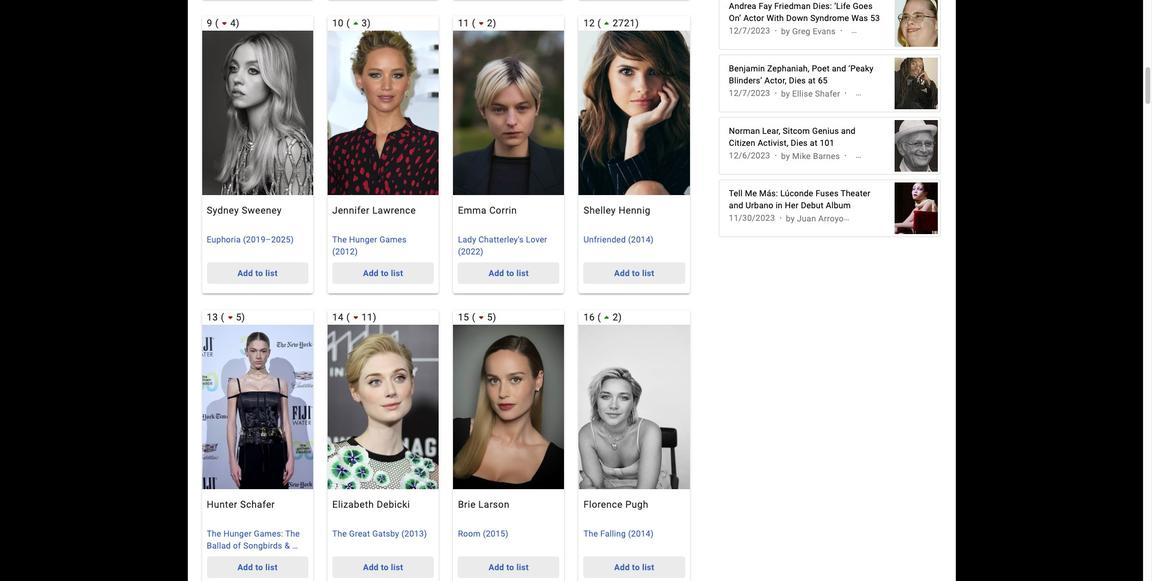 Task type: describe. For each thing, give the bounding box(es) containing it.
elizabeth debicki image
[[328, 325, 439, 489]]

at for sitcom
[[810, 138, 818, 148]]

jennifer lawrence
[[333, 205, 416, 216]]

to for florence
[[632, 563, 640, 572]]

moved down 5 in ranking element for 15 (
[[474, 310, 493, 325]]

ranking 9 element
[[202, 16, 313, 30]]

'peaky
[[849, 64, 874, 73]]

in
[[776, 201, 783, 210]]

add to list button for lawrence
[[333, 262, 434, 284]]

( for 10 (
[[347, 17, 350, 29]]

ranking 15 element
[[453, 310, 565, 325]]

sitcom
[[783, 126, 811, 136]]

dies for ellise
[[789, 76, 806, 85]]

add to list button for debicki
[[333, 557, 434, 578]]

shelley hennig link
[[579, 205, 690, 229]]

2 (2014) from the top
[[628, 529, 654, 539]]

and inside norman lear, sitcom genius and citizen activist, dies at 101
[[842, 126, 856, 136]]

arrow drop up image for 3
[[349, 16, 363, 30]]

to for sydney
[[255, 268, 263, 278]]

by for by juan arroyo
[[786, 214, 795, 223]]

moved down 4 in ranking element
[[217, 16, 236, 30]]

urbano
[[746, 201, 774, 210]]

add to list for pugh
[[615, 563, 655, 572]]

add to list button for pugh
[[584, 557, 686, 578]]

arrow drop down image for 2
[[474, 16, 489, 30]]

image image for andrea fay friedman dies: 'life goes on' actor with down syndrome was 53
[[896, 0, 939, 53]]

to for jennifer
[[381, 268, 389, 278]]

euphoria
[[207, 235, 241, 244]]

add to list button for corrin
[[458, 262, 560, 284]]

brie
[[458, 499, 476, 510]]

the hunger games (2012)
[[333, 235, 409, 256]]

&
[[285, 541, 290, 551]]

brie larson link
[[453, 499, 565, 523]]

(2013)
[[402, 529, 427, 539]]

13 (
[[207, 312, 225, 323]]

shafer
[[816, 89, 841, 98]]

ranking 16 element
[[579, 310, 690, 325]]

) for 12 (
[[636, 17, 640, 29]]

2 for 16 (
[[613, 312, 619, 323]]

(2023)
[[237, 553, 263, 563]]

group containing 13
[[202, 310, 313, 581]]

norman lear, sitcom genius and citizen activist, dies at 101
[[729, 126, 856, 148]]

arrow drop up image
[[600, 16, 615, 30]]

5 for 13 (
[[236, 312, 242, 323]]

) for 9 (
[[236, 17, 240, 29]]

101
[[820, 138, 835, 148]]

brie larson
[[458, 499, 510, 510]]

tell
[[729, 189, 743, 198]]

add for shelley
[[615, 268, 630, 278]]

dies:
[[814, 1, 833, 11]]

hennig
[[619, 205, 651, 216]]

add for emma
[[489, 268, 505, 278]]

the up ballad
[[207, 529, 221, 539]]

sydney sweeney
[[207, 205, 282, 216]]

room (2015) button
[[458, 528, 560, 540]]

debut
[[801, 201, 824, 210]]

) for 13 (
[[242, 312, 245, 323]]

group containing 15
[[453, 310, 565, 581]]

1 (2014) from the top
[[629, 235, 654, 244]]

and inside tell me más: lúconde fuses theater and urbano in her debut album
[[729, 201, 744, 210]]

tell me más: lúconde fuses theater and urbano in her debut album
[[729, 189, 871, 210]]

sydney
[[207, 205, 239, 216]]

goes
[[853, 1, 873, 11]]

add to list for larson
[[489, 563, 529, 572]]

fay
[[759, 1, 773, 11]]

16
[[584, 312, 595, 323]]

hunger for games:
[[224, 529, 252, 539]]

moved down 2 in ranking element
[[474, 16, 493, 30]]

florence
[[584, 499, 623, 510]]

to inside the hunger games: the ballad of songbirds & snakes (2023) add to list
[[255, 563, 263, 572]]

add to list for hennig
[[615, 268, 655, 278]]

actor,
[[765, 76, 787, 85]]

games
[[380, 235, 407, 244]]

euphoria (2019–2025)
[[207, 235, 294, 244]]

14
[[333, 312, 344, 323]]

add for florence
[[615, 563, 630, 572]]

greg
[[793, 26, 811, 36]]

( for 13 (
[[221, 312, 225, 323]]

barnes
[[814, 151, 841, 161]]

3
[[362, 17, 367, 29]]

10 (
[[333, 17, 350, 29]]

) for 11 (
[[493, 17, 497, 29]]

arrow drop down image for 4
[[217, 16, 232, 30]]

of
[[233, 541, 241, 551]]

zephaniah,
[[768, 64, 810, 73]]

actor
[[744, 13, 765, 23]]

add to list button for schafer
[[207, 557, 309, 578]]

benjamin zephaniah image
[[896, 52, 939, 116]]

(2012)
[[333, 247, 358, 256]]

moved down 11 in ranking element
[[349, 310, 373, 325]]

to for brie
[[507, 563, 515, 572]]

room (2015)
[[458, 529, 509, 539]]

elizabeth debicki
[[333, 499, 410, 510]]

elizabeth debicki link
[[328, 499, 439, 523]]

4
[[230, 17, 236, 29]]

list for elizabeth debicki
[[391, 563, 403, 572]]

lady chatterley's lover (2022) button
[[458, 234, 560, 258]]

15 (
[[458, 312, 476, 323]]

hunter
[[207, 499, 238, 510]]

gatsby
[[373, 529, 399, 539]]

on'
[[729, 13, 742, 23]]

add to list for lawrence
[[363, 268, 403, 278]]

list for emma corrin
[[517, 268, 529, 278]]

9 (
[[207, 17, 219, 29]]

12 (
[[584, 17, 602, 29]]

emma corrin image
[[453, 30, 565, 195]]

add to list for corrin
[[489, 268, 529, 278]]

list for jennifer lawrence
[[391, 268, 403, 278]]

benjamin
[[729, 64, 766, 73]]

florence pugh
[[584, 499, 649, 510]]

great
[[349, 529, 370, 539]]

(2019–2025)
[[243, 235, 294, 244]]

sydney sweeney link
[[202, 205, 313, 229]]

theater
[[841, 189, 871, 198]]

by mike barnes
[[782, 151, 841, 161]]

(2022)
[[458, 247, 484, 256]]

moved up 2 in ranking element
[[600, 310, 619, 325]]

lady
[[458, 235, 477, 244]]

unfriended
[[584, 235, 626, 244]]

add for jennifer
[[363, 268, 379, 278]]

schafer
[[240, 499, 275, 510]]

add to list button for larson
[[458, 557, 560, 578]]

2 for 11 (
[[487, 17, 493, 29]]

andrea
[[729, 1, 757, 11]]

dies for mike
[[791, 138, 808, 148]]

falling
[[601, 529, 626, 539]]

me
[[745, 189, 757, 198]]

add to list button for hennig
[[584, 262, 686, 284]]

11/30/2023
[[729, 214, 776, 223]]

mike
[[793, 151, 811, 161]]

by ellise shafer
[[782, 89, 841, 98]]

) for 16 (
[[619, 312, 622, 323]]

moved up 3 in ranking element
[[349, 16, 367, 30]]

image image for norman lear, sitcom genius and citizen activist, dies at 101
[[896, 114, 939, 178]]



Task type: vqa. For each thing, say whether or not it's contained in the screenshot.
Sign In button
no



Task type: locate. For each thing, give the bounding box(es) containing it.
( for 14 (
[[347, 312, 350, 323]]

sweeney
[[242, 205, 282, 216]]

elizabeth
[[333, 499, 374, 510]]

0 vertical spatial 12/7/2023
[[729, 26, 771, 36]]

to down euphoria (2019–2025) button
[[255, 268, 263, 278]]

65
[[818, 76, 828, 85]]

add to list button down songbirds
[[207, 557, 309, 578]]

1 vertical spatial (2014)
[[628, 529, 654, 539]]

dies inside benjamin zephaniah, poet and 'peaky blinders' actor, dies at 65
[[789, 76, 806, 85]]

dies inside norman lear, sitcom genius and citizen activist, dies at 101
[[791, 138, 808, 148]]

add to list down the great gatsby (2013) button
[[363, 563, 403, 572]]

add to list down room (2015) button
[[489, 563, 529, 572]]

) for 14 (
[[373, 312, 377, 323]]

add down the falling (2014)
[[615, 563, 630, 572]]

0 horizontal spatial hunger
[[224, 529, 252, 539]]

and
[[832, 64, 847, 73], [842, 126, 856, 136], [729, 201, 744, 210]]

to for emma
[[507, 268, 515, 278]]

0 vertical spatial arrow drop up image
[[349, 16, 363, 30]]

( inside 'ranking 15' element
[[472, 312, 476, 323]]

the great gatsby (2013) button
[[333, 528, 434, 540]]

0 vertical spatial (2014)
[[629, 235, 654, 244]]

) right arrow drop up icon
[[636, 17, 640, 29]]

(2014)
[[629, 235, 654, 244], [628, 529, 654, 539]]

list down the falling (2014) button
[[643, 563, 655, 572]]

arrow drop down image right 15
[[474, 310, 489, 325]]

1 horizontal spatial 11
[[458, 17, 470, 29]]

0 vertical spatial and
[[832, 64, 847, 73]]

the for jennifer
[[333, 235, 347, 244]]

) right 11 (
[[493, 17, 497, 29]]

image image for tell me más: lúconde fuses theater and urbano in her debut album
[[896, 177, 939, 241]]

emma corrin
[[458, 205, 517, 216]]

0 vertical spatial at
[[809, 76, 816, 85]]

2 right 11 (
[[487, 17, 493, 29]]

0 horizontal spatial 2
[[487, 17, 493, 29]]

the falling (2014) button
[[584, 528, 686, 540]]

shelley hennig image
[[579, 30, 690, 195]]

to down unfriended (2014) button in the right of the page
[[632, 268, 640, 278]]

add down the great gatsby (2013)
[[363, 563, 379, 572]]

to down 'the hunger games (2012)' 'button' on the top of page
[[381, 268, 389, 278]]

shelley
[[584, 205, 616, 216]]

list for florence pugh
[[643, 563, 655, 572]]

unfriended (2014) button
[[584, 234, 686, 246]]

group containing 10
[[328, 16, 439, 294]]

group
[[202, 16, 313, 294], [328, 16, 439, 294], [453, 16, 565, 294], [579, 16, 690, 294], [202, 310, 313, 581], [328, 310, 439, 581], [453, 310, 565, 581], [579, 310, 690, 581]]

11
[[458, 17, 470, 29], [362, 312, 373, 323]]

0 horizontal spatial arrow drop up image
[[349, 16, 363, 30]]

arrow drop up image right '16'
[[600, 310, 615, 325]]

2721
[[613, 17, 636, 29]]

hunger inside the hunger games (2012)
[[349, 235, 377, 244]]

5
[[236, 312, 242, 323], [487, 312, 493, 323]]

( inside ranking 16 element
[[598, 312, 602, 323]]

1 image image from the top
[[896, 0, 939, 53]]

at inside norman lear, sitcom genius and citizen activist, dies at 101
[[810, 138, 818, 148]]

arrow drop down image
[[223, 310, 237, 325], [474, 310, 489, 325]]

( inside ranking 14 element
[[347, 312, 350, 323]]

0 horizontal spatial 11
[[362, 312, 373, 323]]

moved down 5 in ranking element right 15
[[474, 310, 493, 325]]

hunger up of
[[224, 529, 252, 539]]

list down unfriended (2014) button in the right of the page
[[643, 268, 655, 278]]

) inside 'ranking 15' element
[[493, 312, 497, 323]]

by for by greg evans
[[782, 26, 791, 36]]

) for 10 (
[[367, 17, 371, 29]]

dies down "sitcom"
[[791, 138, 808, 148]]

( inside ranking 11 element
[[472, 17, 476, 29]]

add to list for sweeney
[[238, 268, 278, 278]]

12/7/2023
[[729, 26, 771, 36], [729, 89, 771, 98]]

genius
[[813, 126, 839, 136]]

the up the (2012)
[[333, 235, 347, 244]]

add inside the hunger games: the ballad of songbirds & snakes (2023) add to list
[[238, 563, 253, 572]]

1 vertical spatial at
[[810, 138, 818, 148]]

add to list down unfriended (2014) button in the right of the page
[[615, 268, 655, 278]]

emma
[[458, 205, 487, 216]]

( inside ranking 13 "element"
[[221, 312, 225, 323]]

and inside benjamin zephaniah, poet and 'peaky blinders' actor, dies at 65
[[832, 64, 847, 73]]

) right the 9 (
[[236, 17, 240, 29]]

0 vertical spatial hunger
[[349, 235, 377, 244]]

11 (
[[458, 17, 476, 29]]

) inside ranking 11 element
[[493, 17, 497, 29]]

to for shelley
[[632, 268, 640, 278]]

( for 15 (
[[472, 312, 476, 323]]

at inside benjamin zephaniah, poet and 'peaky blinders' actor, dies at 65
[[809, 76, 816, 85]]

12/7/2023 for actor,
[[729, 89, 771, 98]]

ranking 12 element
[[579, 16, 690, 30]]

0 vertical spatial 2
[[487, 17, 493, 29]]

jennifer lawrence link
[[328, 205, 439, 229]]

2 moved down 5 in ranking element from the left
[[474, 310, 493, 325]]

11 left moved down 2 in ranking element
[[458, 17, 470, 29]]

1 horizontal spatial arrow drop up image
[[600, 310, 615, 325]]

) right 14 (
[[373, 312, 377, 323]]

) right 15 (
[[493, 312, 497, 323]]

songbirds
[[243, 541, 283, 551]]

image image
[[896, 0, 939, 53], [896, 114, 939, 178], [896, 177, 939, 241]]

at for poet
[[809, 76, 816, 85]]

florence pugh link
[[579, 499, 690, 523]]

11 right 14 (
[[362, 312, 373, 323]]

to down room (2015) button
[[507, 563, 515, 572]]

1 horizontal spatial arrow drop down image
[[349, 310, 363, 325]]

unfriended (2014)
[[584, 235, 654, 244]]

andrea fay friedman dies: 'life goes on' actor with down syndrome was 53
[[729, 1, 881, 23]]

to down gatsby
[[381, 563, 389, 572]]

moved down 5 in ranking element
[[223, 310, 242, 325], [474, 310, 493, 325]]

the great gatsby (2013)
[[333, 529, 427, 539]]

larson
[[479, 499, 510, 510]]

1 vertical spatial hunger
[[224, 529, 252, 539]]

at left 65
[[809, 76, 816, 85]]

to down lady chatterley's lover (2022) button at the left of page
[[507, 268, 515, 278]]

add down of
[[238, 563, 253, 572]]

blinders'
[[729, 76, 763, 85]]

) inside ranking 10 element
[[367, 17, 371, 29]]

11 for 11
[[362, 312, 373, 323]]

0 vertical spatial 11
[[458, 17, 470, 29]]

11 inside ranking 11 element
[[458, 17, 470, 29]]

games:
[[254, 529, 283, 539]]

) for 15 (
[[493, 312, 497, 323]]

12/7/2023 down blinders'
[[729, 89, 771, 98]]

16 (
[[584, 312, 602, 323]]

1 horizontal spatial hunger
[[349, 235, 377, 244]]

arrow drop down image for 13 (
[[223, 310, 237, 325]]

ranking 10 element
[[328, 16, 439, 30]]

12/7/2023 for on'
[[729, 26, 771, 36]]

by down the her
[[786, 214, 795, 223]]

2 right 16 (
[[613, 312, 619, 323]]

5 right 15 (
[[487, 312, 493, 323]]

1 vertical spatial 12/7/2023
[[729, 89, 771, 98]]

2 vertical spatial and
[[729, 201, 744, 210]]

14 (
[[333, 312, 350, 323]]

add to list down 'the hunger games (2012)' 'button' on the top of page
[[363, 268, 403, 278]]

list down gatsby
[[391, 563, 403, 572]]

group containing 14
[[328, 310, 439, 581]]

0 horizontal spatial arrow drop down image
[[217, 16, 232, 30]]

53
[[871, 13, 881, 23]]

list for shelley hennig
[[643, 268, 655, 278]]

1 vertical spatial dies
[[791, 138, 808, 148]]

( for 16 (
[[598, 312, 602, 323]]

add to list down lady chatterley's lover (2022) button at the left of page
[[489, 268, 529, 278]]

lover
[[526, 235, 548, 244]]

fuses
[[816, 189, 839, 198]]

activist,
[[758, 138, 789, 148]]

her
[[785, 201, 799, 210]]

add down lady chatterley's lover (2022)
[[489, 268, 505, 278]]

by left "greg"
[[782, 26, 791, 36]]

hunter schafer
[[207, 499, 275, 510]]

the inside the hunger games (2012)
[[333, 235, 347, 244]]

12/6/2023
[[729, 151, 771, 161]]

by
[[782, 26, 791, 36], [782, 89, 791, 98], [782, 151, 791, 161], [786, 214, 795, 223]]

) right 13 (
[[242, 312, 245, 323]]

arrow drop down image
[[217, 16, 232, 30], [474, 16, 489, 30], [349, 310, 363, 325]]

2 image image from the top
[[896, 114, 939, 178]]

chatterley's
[[479, 235, 524, 244]]

( for 12 (
[[598, 17, 602, 29]]

3 image image from the top
[[896, 177, 939, 241]]

( for 9 (
[[215, 17, 219, 29]]

moved up 2721 in ranking element
[[600, 16, 636, 30]]

list down songbirds
[[266, 563, 278, 572]]

add to list button down room (2015) button
[[458, 557, 560, 578]]

arrow drop up image for 2
[[600, 310, 615, 325]]

2 12/7/2023 from the top
[[729, 89, 771, 98]]

add to list button down the falling (2014) button
[[584, 557, 686, 578]]

hunger for games
[[349, 235, 377, 244]]

1 horizontal spatial 5
[[487, 312, 493, 323]]

5 right 13 (
[[236, 312, 242, 323]]

9
[[207, 17, 213, 29]]

hunter schafer link
[[202, 499, 313, 523]]

ranking 11 element
[[453, 16, 565, 30]]

2 inside ranking 16 element
[[613, 312, 619, 323]]

1 horizontal spatial 2
[[613, 312, 619, 323]]

brie larson image
[[453, 325, 565, 489]]

list for sydney sweeney
[[266, 268, 278, 278]]

group containing 12
[[579, 16, 690, 294]]

2 5 from the left
[[487, 312, 493, 323]]

add to list down the falling (2014) button
[[615, 563, 655, 572]]

ballad
[[207, 541, 231, 551]]

12/7/2023 down actor
[[729, 26, 771, 36]]

arrow drop down image right 13 at left bottom
[[223, 310, 237, 325]]

2 arrow drop down image from the left
[[474, 310, 489, 325]]

arrow drop up image
[[349, 16, 363, 30], [600, 310, 615, 325]]

0 vertical spatial dies
[[789, 76, 806, 85]]

( inside ranking 10 element
[[347, 17, 350, 29]]

by greg evans
[[782, 26, 836, 36]]

to
[[255, 268, 263, 278], [381, 268, 389, 278], [507, 268, 515, 278], [632, 268, 640, 278], [255, 563, 263, 572], [381, 563, 389, 572], [507, 563, 515, 572], [632, 563, 640, 572]]

norman
[[729, 126, 761, 136]]

add for sydney
[[238, 268, 253, 278]]

and right poet
[[832, 64, 847, 73]]

hunter schafer image
[[202, 325, 313, 489]]

by down 'actor,'
[[782, 89, 791, 98]]

1 horizontal spatial moved down 5 in ranking element
[[474, 310, 493, 325]]

jennifer
[[333, 205, 370, 216]]

and right genius
[[842, 126, 856, 136]]

) inside ranking 16 element
[[619, 312, 622, 323]]

hunger up the (2012)
[[349, 235, 377, 244]]

sydney sweeney image
[[202, 30, 313, 195]]

to down songbirds
[[255, 563, 263, 572]]

moved down 5 in ranking element right 13 at left bottom
[[223, 310, 242, 325]]

)
[[236, 17, 240, 29], [367, 17, 371, 29], [493, 17, 497, 29], [636, 17, 640, 29], [242, 312, 245, 323], [373, 312, 377, 323], [493, 312, 497, 323], [619, 312, 622, 323]]

the up &
[[285, 529, 300, 539]]

add to list button down 'the hunger games (2012)' 'button' on the top of page
[[333, 262, 434, 284]]

to down the falling (2014) button
[[632, 563, 640, 572]]

friedman
[[775, 1, 811, 11]]

moved down 5 in ranking element for 13 (
[[223, 310, 242, 325]]

arrow drop down image for 15 (
[[474, 310, 489, 325]]

11 inside the "moved down 11 in ranking" element
[[362, 312, 373, 323]]

add for brie
[[489, 563, 505, 572]]

hunger inside the hunger games: the ballad of songbirds & snakes (2023) add to list
[[224, 529, 252, 539]]

citizen
[[729, 138, 756, 148]]

add to list button down euphoria (2019–2025) button
[[207, 262, 309, 284]]

15
[[458, 312, 470, 323]]

add to list for debicki
[[363, 563, 403, 572]]

the for florence
[[584, 529, 598, 539]]

lady chatterley's lover (2022)
[[458, 235, 550, 256]]

1 12/7/2023 from the top
[[729, 26, 771, 36]]

1 5 from the left
[[236, 312, 242, 323]]

the for elizabeth
[[333, 529, 347, 539]]

(2014) down florence pugh "link"
[[628, 529, 654, 539]]

album
[[826, 201, 851, 210]]

add to list down euphoria (2019–2025) button
[[238, 268, 278, 278]]

add to list
[[238, 268, 278, 278], [363, 268, 403, 278], [489, 268, 529, 278], [615, 268, 655, 278], [363, 563, 403, 572], [489, 563, 529, 572], [615, 563, 655, 572]]

the left falling
[[584, 529, 598, 539]]

) inside ranking 12 element
[[636, 17, 640, 29]]

evans
[[813, 26, 836, 36]]

add down the (2015)
[[489, 563, 505, 572]]

shelley hennig
[[584, 205, 651, 216]]

juan
[[798, 214, 817, 223]]

group containing 16
[[579, 310, 690, 581]]

pugh
[[626, 499, 649, 510]]

13
[[207, 312, 218, 323]]

) inside ranking 13 "element"
[[242, 312, 245, 323]]

the left great
[[333, 529, 347, 539]]

jennifer lawrence at an event for passengers (2016) image
[[328, 30, 439, 195]]

add to list button for sweeney
[[207, 262, 309, 284]]

room
[[458, 529, 481, 539]]

arrow drop down image for 11
[[349, 310, 363, 325]]

) right 16 (
[[619, 312, 622, 323]]

'life
[[835, 1, 851, 11]]

to for elizabeth
[[381, 563, 389, 572]]

1 horizontal spatial arrow drop down image
[[474, 310, 489, 325]]

0 horizontal spatial 5
[[236, 312, 242, 323]]

1 arrow drop down image from the left
[[223, 310, 237, 325]]

and down tell
[[729, 201, 744, 210]]

dies up ellise
[[789, 76, 806, 85]]

5 for 15 (
[[487, 312, 493, 323]]

(2014) down shelley hennig link
[[629, 235, 654, 244]]

group containing 9
[[202, 16, 313, 294]]

1 vertical spatial 11
[[362, 312, 373, 323]]

add down unfriended (2014)
[[615, 268, 630, 278]]

) right the 10 (
[[367, 17, 371, 29]]

12
[[584, 17, 595, 29]]

ranking 14 element
[[328, 310, 439, 325]]

1 vertical spatial and
[[842, 126, 856, 136]]

0 horizontal spatial arrow drop down image
[[223, 310, 237, 325]]

1 vertical spatial 2
[[613, 312, 619, 323]]

2 inside ranking 11 element
[[487, 17, 493, 29]]

1 moved down 5 in ranking element from the left
[[223, 310, 242, 325]]

group containing 11
[[453, 16, 565, 294]]

11 for 11 (
[[458, 17, 470, 29]]

list down 'the hunger games (2012)' 'button' on the top of page
[[391, 268, 403, 278]]

the hunger games: the ballad of songbirds & snakes (2023) add to list
[[207, 529, 302, 572]]

5 inside ranking 13 "element"
[[236, 312, 242, 323]]

the hunger games (2012) button
[[333, 234, 434, 258]]

1 vertical spatial arrow drop up image
[[600, 310, 615, 325]]

the falling (2014)
[[584, 529, 654, 539]]

add for elizabeth
[[363, 563, 379, 572]]

add down euphoria (2019–2025) at left top
[[238, 268, 253, 278]]

by left mike
[[782, 151, 791, 161]]

( inside ranking 12 element
[[598, 17, 602, 29]]

list down room (2015) button
[[517, 563, 529, 572]]

list down lady chatterley's lover (2022) button at the left of page
[[517, 268, 529, 278]]

add
[[238, 268, 253, 278], [363, 268, 379, 278], [489, 268, 505, 278], [615, 268, 630, 278], [238, 563, 253, 572], [363, 563, 379, 572], [489, 563, 505, 572], [615, 563, 630, 572]]

add to list button down unfriended (2014) button in the right of the page
[[584, 262, 686, 284]]

ranking 13 element
[[202, 310, 313, 325]]

( inside the ranking 9 element
[[215, 17, 219, 29]]

list down (2019–2025)
[[266, 268, 278, 278]]

( for 11 (
[[472, 17, 476, 29]]

by for by ellise shafer
[[782, 89, 791, 98]]

list for brie larson
[[517, 563, 529, 572]]

10
[[333, 17, 344, 29]]

2 horizontal spatial arrow drop down image
[[474, 16, 489, 30]]

by for by mike barnes
[[782, 151, 791, 161]]

at up the by mike barnes
[[810, 138, 818, 148]]

) inside the ranking 9 element
[[236, 17, 240, 29]]

0 horizontal spatial moved down 5 in ranking element
[[223, 310, 242, 325]]

arrow drop up image right 10 in the top of the page
[[349, 16, 363, 30]]

list inside the hunger games: the ballad of songbirds & snakes (2023) add to list
[[266, 563, 278, 572]]

poet
[[812, 64, 830, 73]]

(2015)
[[483, 529, 509, 539]]

debicki
[[377, 499, 410, 510]]

add to list button down lady chatterley's lover (2022) button at the left of page
[[458, 262, 560, 284]]

) inside ranking 14 element
[[373, 312, 377, 323]]

euphoria (2019–2025) button
[[207, 234, 309, 246]]

florence pugh image
[[579, 325, 690, 489]]

add down the hunger games (2012)
[[363, 268, 379, 278]]

add to list button down the great gatsby (2013) button
[[333, 557, 434, 578]]



